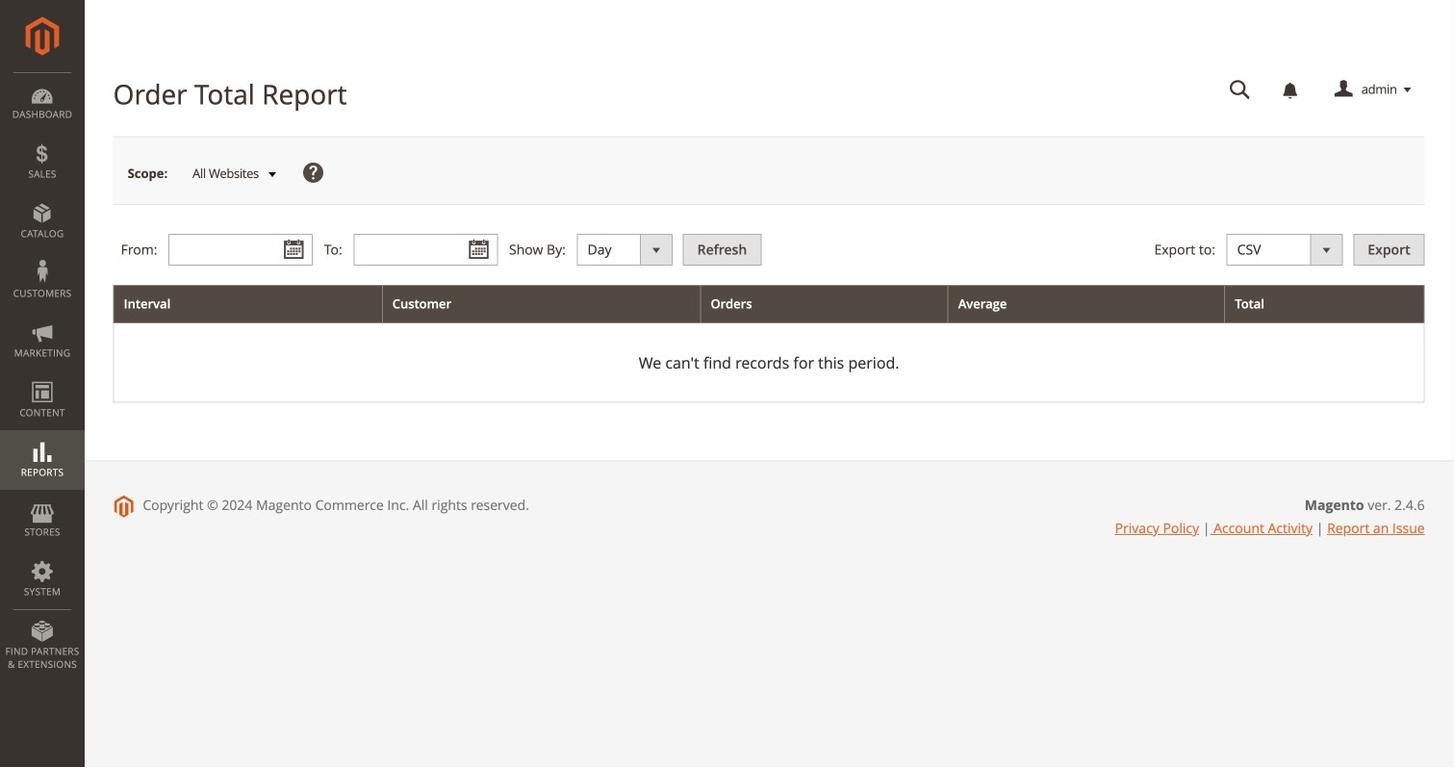 Task type: locate. For each thing, give the bounding box(es) containing it.
None text field
[[1217, 73, 1265, 107], [169, 234, 313, 266], [1217, 73, 1265, 107], [169, 234, 313, 266]]

menu bar
[[0, 72, 85, 681]]

magento admin panel image
[[26, 16, 59, 56]]

None text field
[[354, 234, 498, 266]]



Task type: vqa. For each thing, say whether or not it's contained in the screenshot.
from text box
no



